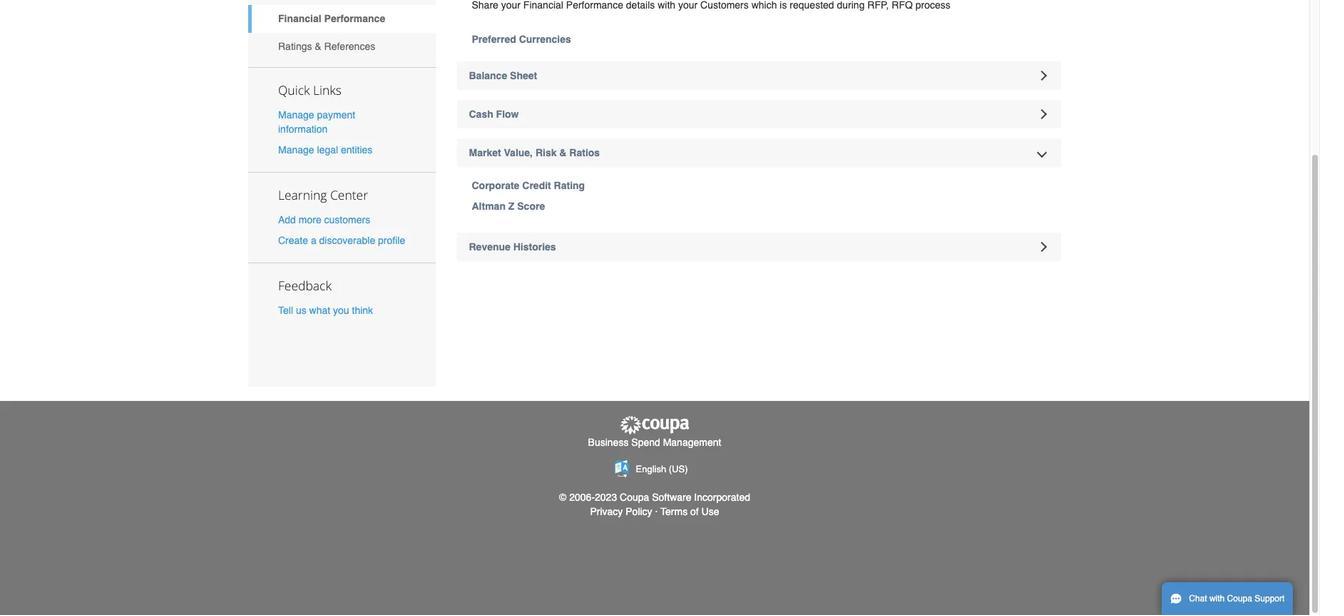 Task type: describe. For each thing, give the bounding box(es) containing it.
& inside the ratings & references link
[[315, 41, 322, 52]]

terms of use link
[[661, 506, 720, 517]]

with
[[1210, 594, 1225, 604]]

quick links
[[278, 81, 342, 98]]

chat with coupa support
[[1190, 594, 1285, 604]]

support
[[1255, 594, 1285, 604]]

& inside market value, risk & ratios dropdown button
[[560, 147, 567, 158]]

profile
[[378, 235, 405, 246]]

create a discoverable profile link
[[278, 235, 405, 246]]

learning
[[278, 186, 327, 203]]

balance sheet button
[[457, 61, 1062, 90]]

add more customers
[[278, 214, 370, 225]]

policy
[[626, 506, 653, 517]]

(us)
[[669, 464, 688, 475]]

manage legal entities link
[[278, 144, 373, 156]]

balance sheet
[[469, 70, 537, 81]]

coupa inside button
[[1228, 594, 1253, 604]]

tell us what you think button
[[278, 303, 373, 318]]

manage payment information link
[[278, 109, 355, 135]]

privacy policy
[[590, 506, 653, 517]]

cash flow
[[469, 108, 519, 120]]

you
[[333, 305, 349, 316]]

privacy policy link
[[590, 506, 653, 517]]

legal
[[317, 144, 338, 156]]

manage legal entities
[[278, 144, 373, 156]]

customers
[[324, 214, 370, 225]]

more
[[299, 214, 322, 225]]

create
[[278, 235, 308, 246]]

add more customers link
[[278, 214, 370, 225]]

altman z score
[[472, 201, 545, 212]]

cash flow heading
[[457, 100, 1062, 128]]

cash flow button
[[457, 100, 1062, 128]]

english (us)
[[636, 464, 688, 475]]

financial performance link
[[248, 5, 436, 33]]

chat with coupa support button
[[1162, 582, 1294, 615]]

of
[[691, 506, 699, 517]]

ratings & references link
[[248, 33, 436, 60]]

add
[[278, 214, 296, 225]]

revenue histories button
[[457, 232, 1062, 261]]

z
[[509, 201, 515, 212]]

software
[[652, 492, 692, 503]]

chat
[[1190, 594, 1208, 604]]

manage payment information
[[278, 109, 355, 135]]

balance
[[469, 70, 507, 81]]

rating
[[554, 180, 585, 191]]

management
[[663, 437, 722, 448]]

a
[[311, 235, 317, 246]]

preferred
[[472, 34, 516, 45]]

© 2006-2023 coupa software incorporated
[[559, 492, 751, 503]]

currencies
[[519, 34, 571, 45]]

discoverable
[[319, 235, 375, 246]]

sheet
[[510, 70, 537, 81]]

market value, risk & ratios
[[469, 147, 600, 158]]

spend
[[632, 437, 661, 448]]

score
[[518, 201, 545, 212]]

tell us what you think
[[278, 305, 373, 316]]



Task type: locate. For each thing, give the bounding box(es) containing it.
revenue
[[469, 241, 511, 252]]

market value, risk & ratios heading
[[457, 138, 1062, 167]]

market
[[469, 147, 501, 158]]

coupa
[[620, 492, 650, 503], [1228, 594, 1253, 604]]

0 vertical spatial manage
[[278, 109, 314, 120]]

references
[[324, 41, 375, 52]]

credit
[[523, 180, 551, 191]]

©
[[559, 492, 567, 503]]

coupa up policy
[[620, 492, 650, 503]]

us
[[296, 305, 307, 316]]

information
[[278, 123, 328, 135]]

manage for manage legal entities
[[278, 144, 314, 156]]

0 horizontal spatial &
[[315, 41, 322, 52]]

center
[[330, 186, 368, 203]]

financial performance
[[278, 13, 385, 24]]

altman
[[472, 201, 506, 212]]

1 vertical spatial manage
[[278, 144, 314, 156]]

manage inside manage payment information
[[278, 109, 314, 120]]

revenue histories
[[469, 241, 556, 252]]

ratios
[[570, 147, 600, 158]]

think
[[352, 305, 373, 316]]

value,
[[504, 147, 533, 158]]

market value, risk & ratios button
[[457, 138, 1062, 167]]

0 horizontal spatial coupa
[[620, 492, 650, 503]]

privacy
[[590, 506, 623, 517]]

manage up information
[[278, 109, 314, 120]]

performance
[[324, 13, 385, 24]]

& right risk
[[560, 147, 567, 158]]

ratings & references
[[278, 41, 375, 52]]

corporate credit rating
[[472, 180, 585, 191]]

feedback
[[278, 277, 332, 294]]

1 manage from the top
[[278, 109, 314, 120]]

0 vertical spatial &
[[315, 41, 322, 52]]

ratings
[[278, 41, 312, 52]]

1 vertical spatial coupa
[[1228, 594, 1253, 604]]

balance sheet heading
[[457, 61, 1062, 90]]

manage
[[278, 109, 314, 120], [278, 144, 314, 156]]

cash
[[469, 108, 494, 120]]

2 manage from the top
[[278, 144, 314, 156]]

quick
[[278, 81, 310, 98]]

coupa right with in the right of the page
[[1228, 594, 1253, 604]]

learning center
[[278, 186, 368, 203]]

histories
[[514, 241, 556, 252]]

incorporated
[[695, 492, 751, 503]]

corporate
[[472, 180, 520, 191]]

tell
[[278, 305, 293, 316]]

manage for manage payment information
[[278, 109, 314, 120]]

revenue histories heading
[[457, 232, 1062, 261]]

1 horizontal spatial &
[[560, 147, 567, 158]]

preferred currencies
[[472, 34, 571, 45]]

1 horizontal spatial coupa
[[1228, 594, 1253, 604]]

&
[[315, 41, 322, 52], [560, 147, 567, 158]]

business spend management
[[588, 437, 722, 448]]

financial
[[278, 13, 322, 24]]

terms
[[661, 506, 688, 517]]

0 vertical spatial coupa
[[620, 492, 650, 503]]

business
[[588, 437, 629, 448]]

risk
[[536, 147, 557, 158]]

1 vertical spatial &
[[560, 147, 567, 158]]

terms of use
[[661, 506, 720, 517]]

use
[[702, 506, 720, 517]]

& right ratings
[[315, 41, 322, 52]]

links
[[313, 81, 342, 98]]

create a discoverable profile
[[278, 235, 405, 246]]

flow
[[496, 108, 519, 120]]

2006-
[[570, 492, 595, 503]]

coupa supplier portal image
[[619, 415, 691, 436]]

payment
[[317, 109, 355, 120]]

what
[[309, 305, 330, 316]]

manage down information
[[278, 144, 314, 156]]

2023
[[595, 492, 617, 503]]

english
[[636, 464, 667, 475]]

entities
[[341, 144, 373, 156]]



Task type: vqa. For each thing, say whether or not it's contained in the screenshot.
Learning Center
yes



